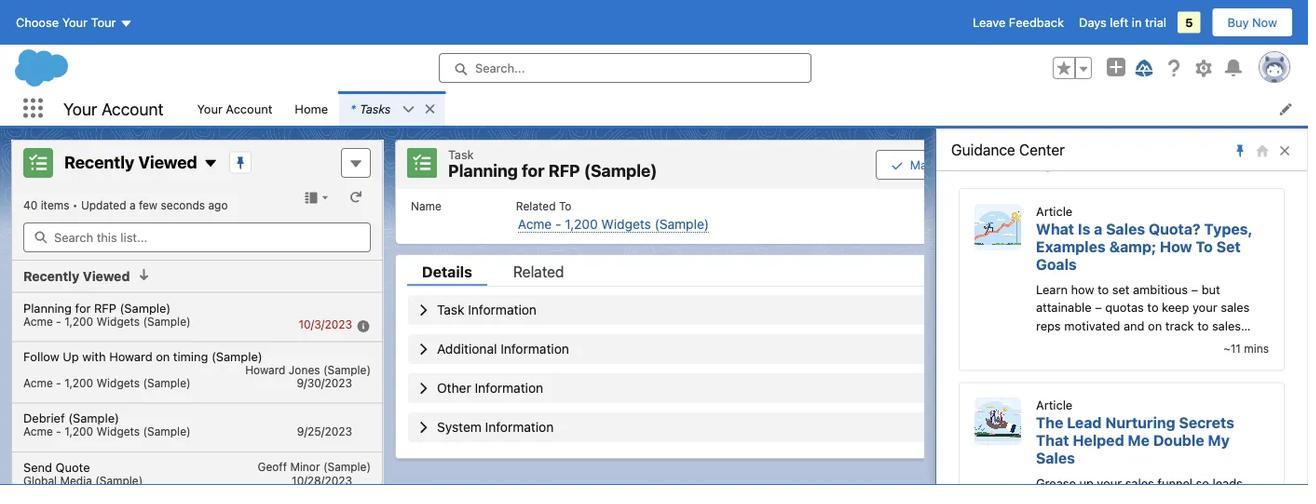 Task type: vqa. For each thing, say whether or not it's contained in the screenshot.
Days left in trial
yes



Task type: locate. For each thing, give the bounding box(es) containing it.
1 vertical spatial to
[[1196, 238, 1214, 256]]

select an item from this list to open it. list box
[[12, 293, 382, 486]]

0 vertical spatial to
[[559, 200, 572, 213]]

follow
[[23, 349, 59, 363]]

0 vertical spatial on
[[1149, 319, 1163, 333]]

list containing your account
[[186, 91, 1309, 126]]

your account
[[63, 99, 164, 119], [197, 102, 273, 116]]

article the lead nurturing secrets that helped me double my sales
[[1037, 399, 1235, 468]]

acme up the related link
[[518, 217, 552, 232]]

sales up ~11
[[1213, 319, 1242, 333]]

your inside list
[[197, 102, 223, 116]]

a inside recently viewed|tasks|list view element
[[129, 199, 136, 212]]

sales
[[1221, 301, 1250, 315], [1213, 319, 1242, 333]]

Search Recently Viewed list view. search field
[[23, 223, 371, 253]]

related down task planning for rfp (sample)
[[516, 200, 556, 213]]

1 horizontal spatial rfp
[[549, 161, 580, 181]]

howard left jones
[[245, 363, 286, 376]]

acme - 1,200 widgets (sample) up with in the bottom of the page
[[23, 315, 191, 328]]

recently
[[64, 152, 135, 172], [23, 269, 80, 284]]

- up the follow
[[56, 315, 61, 328]]

recently viewed up 40 items • updated a few seconds ago
[[64, 152, 197, 172]]

1 vertical spatial related
[[513, 263, 564, 281]]

1 vertical spatial to
[[1148, 301, 1159, 315]]

40 items • updated a few seconds ago
[[23, 199, 228, 212]]

debrief (sample)
[[23, 411, 119, 425]]

other information button
[[408, 374, 1285, 404]]

mins
[[1245, 343, 1270, 356]]

rfp up related to acme - 1,200 widgets (sample)
[[549, 161, 580, 181]]

– left but
[[1192, 283, 1199, 297]]

0 horizontal spatial sales
[[1037, 450, 1076, 468]]

3 acme - 1,200 widgets (sample) from the top
[[23, 425, 191, 438]]

– up motivated
[[1096, 301, 1103, 315]]

targets.
[[1037, 338, 1080, 352]]

related inside related to acme - 1,200 widgets (sample)
[[516, 200, 556, 213]]

1 article from the top
[[1037, 205, 1073, 219]]

planning
[[448, 161, 518, 181], [23, 301, 72, 315]]

to inside related to acme - 1,200 widgets (sample)
[[559, 200, 572, 213]]

recently up planning for rfp (sample)
[[23, 269, 80, 284]]

recently viewed
[[64, 152, 197, 172], [23, 269, 130, 284]]

account inside list
[[226, 102, 273, 116]]

set
[[1113, 283, 1130, 297]]

1 vertical spatial –
[[1096, 301, 1103, 315]]

1 vertical spatial recently viewed
[[23, 269, 130, 284]]

1 acme - 1,200 widgets (sample) from the top
[[23, 315, 191, 328]]

acme
[[518, 217, 552, 232], [23, 315, 53, 328], [23, 376, 53, 390], [23, 425, 53, 438]]

1 vertical spatial a
[[1095, 221, 1103, 238]]

1 horizontal spatial to
[[1196, 238, 1214, 256]]

recently viewed status
[[23, 199, 81, 212]]

0 horizontal spatial to
[[559, 200, 572, 213]]

1 horizontal spatial a
[[1095, 221, 1103, 238]]

list
[[186, 91, 1309, 126]]

track
[[1166, 319, 1195, 333]]

information for task information
[[468, 302, 537, 318]]

2 article from the top
[[1037, 399, 1073, 413]]

search...
[[475, 61, 525, 75]]

1 horizontal spatial account
[[226, 102, 273, 116]]

1 horizontal spatial for
[[522, 161, 545, 181]]

0 vertical spatial recently viewed
[[64, 152, 197, 172]]

a
[[129, 199, 136, 212], [1095, 221, 1103, 238]]

task
[[448, 147, 474, 161], [437, 302, 465, 318]]

0 vertical spatial recently
[[64, 152, 135, 172]]

information down additional information
[[475, 381, 544, 396]]

1 vertical spatial on
[[156, 349, 170, 363]]

article inside article the lead nurturing secrets that helped me double my sales
[[1037, 399, 1073, 413]]

2 vertical spatial to
[[1198, 319, 1209, 333]]

related for related to acme - 1,200 widgets (sample)
[[516, 200, 556, 213]]

mark
[[911, 158, 939, 172]]

1 vertical spatial task
[[437, 302, 465, 318]]

2 vertical spatial acme - 1,200 widgets (sample)
[[23, 425, 191, 438]]

howard
[[109, 349, 153, 363], [245, 363, 286, 376]]

acme inside related to acme - 1,200 widgets (sample)
[[518, 217, 552, 232]]

viewed up planning for rfp (sample)
[[83, 269, 130, 284]]

acme - 1,200 widgets (sample)
[[23, 315, 191, 328], [23, 376, 191, 390], [23, 425, 191, 438]]

for up with in the bottom of the page
[[75, 301, 91, 315]]

feedback
[[1009, 15, 1065, 29]]

a left few
[[129, 199, 136, 212]]

1 vertical spatial article
[[1037, 399, 1073, 413]]

1 horizontal spatial –
[[1192, 283, 1199, 297]]

to down your
[[1198, 319, 1209, 333]]

0 vertical spatial acme - 1,200 widgets (sample)
[[23, 315, 191, 328]]

related up "task information"
[[513, 263, 564, 281]]

learn
[[1037, 283, 1068, 297]]

widgets inside related to acme - 1,200 widgets (sample)
[[602, 217, 651, 232]]

on inside 'article what is a sales quota? types, examples &amp; how to set goals learn how to set ambitious – but attainable – quotas to keep your sales reps motivated and on track to sales targets. ~11 mins'
[[1149, 319, 1163, 333]]

account left 'home'
[[226, 102, 273, 116]]

-
[[556, 217, 562, 232], [56, 315, 61, 328], [56, 376, 61, 390], [56, 425, 61, 438]]

1 horizontal spatial your account
[[197, 102, 273, 116]]

home link
[[284, 91, 339, 126]]

0 vertical spatial viewed
[[138, 152, 197, 172]]

recently viewed up planning for rfp (sample)
[[23, 269, 130, 284]]

days left in trial
[[1080, 15, 1167, 29]]

1 horizontal spatial planning
[[448, 161, 518, 181]]

related for related
[[513, 263, 564, 281]]

sales right your
[[1221, 301, 1250, 315]]

your
[[62, 15, 88, 29], [63, 99, 97, 119], [197, 102, 223, 116]]

text default image
[[424, 103, 437, 116], [402, 103, 415, 116], [203, 156, 218, 171], [137, 268, 150, 282]]

1 vertical spatial for
[[75, 301, 91, 315]]

what
[[1037, 221, 1075, 238]]

article for what
[[1037, 205, 1073, 219]]

group
[[1053, 57, 1093, 79]]

howard right with in the bottom of the page
[[109, 349, 153, 363]]

0 horizontal spatial viewed
[[83, 269, 130, 284]]

planning inside select an item from this list to open it. list box
[[23, 301, 72, 315]]

None search field
[[23, 223, 371, 253]]

2 acme - 1,200 widgets (sample) from the top
[[23, 376, 191, 390]]

0 vertical spatial to
[[1098, 283, 1109, 297]]

tour
[[91, 15, 116, 29]]

viewed up seconds
[[138, 152, 197, 172]]

0 vertical spatial for
[[522, 161, 545, 181]]

planning for rfp (sample)
[[23, 301, 171, 315]]

your account inside list
[[197, 102, 273, 116]]

for inside task planning for rfp (sample)
[[522, 161, 545, 181]]

rfp
[[549, 161, 580, 181], [94, 301, 116, 315]]

task for planning
[[448, 147, 474, 161]]

to left set
[[1196, 238, 1214, 256]]

double
[[1154, 433, 1205, 450]]

minor
[[290, 460, 320, 473]]

send quote
[[23, 460, 90, 474]]

buy
[[1228, 15, 1250, 29]]

acme - 1,200 widgets (sample) down with in the bottom of the page
[[23, 376, 191, 390]]

seconds
[[161, 199, 205, 212]]

1 horizontal spatial howard
[[245, 363, 286, 376]]

recently up the "updated"
[[64, 152, 135, 172]]

planning inside task planning for rfp (sample)
[[448, 161, 518, 181]]

article up what
[[1037, 205, 1073, 219]]

0 horizontal spatial a
[[129, 199, 136, 212]]

acme up the follow
[[23, 315, 53, 328]]

your inside popup button
[[62, 15, 88, 29]]

information
[[468, 302, 537, 318], [501, 342, 569, 357], [475, 381, 544, 396], [485, 420, 554, 435]]

recently viewed|tasks|list view element
[[11, 140, 383, 486]]

0 horizontal spatial planning
[[23, 301, 72, 315]]

to
[[559, 200, 572, 213], [1196, 238, 1214, 256]]

task inside task planning for rfp (sample)
[[448, 147, 474, 161]]

0 horizontal spatial to
[[1098, 283, 1109, 297]]

related
[[516, 200, 556, 213], [513, 263, 564, 281]]

sales down the
[[1037, 450, 1076, 468]]

0 horizontal spatial account
[[102, 99, 164, 119]]

0 vertical spatial –
[[1192, 283, 1199, 297]]

0 horizontal spatial howard
[[109, 349, 153, 363]]

your account left 'home'
[[197, 102, 273, 116]]

send
[[23, 460, 52, 474]]

information inside dropdown button
[[475, 381, 544, 396]]

- inside related to acme - 1,200 widgets (sample)
[[556, 217, 562, 232]]

task information
[[437, 302, 537, 318]]

information down other information on the bottom of page
[[485, 420, 554, 435]]

information for system information
[[485, 420, 554, 435]]

name
[[411, 200, 442, 213]]

account down tour
[[102, 99, 164, 119]]

to down 'ambitious'
[[1148, 301, 1159, 315]]

buy now
[[1228, 15, 1278, 29]]

buy now button
[[1212, 7, 1294, 37]]

1 vertical spatial rfp
[[94, 301, 116, 315]]

article for the
[[1037, 399, 1073, 413]]

guidance
[[952, 141, 1016, 159]]

1 vertical spatial planning
[[23, 301, 72, 315]]

0 horizontal spatial rfp
[[94, 301, 116, 315]]

task planning for rfp (sample)
[[448, 147, 658, 181]]

system
[[437, 420, 482, 435]]

- up the related link
[[556, 217, 562, 232]]

for up related to acme - 1,200 widgets (sample)
[[522, 161, 545, 181]]

your account link
[[186, 91, 284, 126]]

task inside task information dropdown button
[[437, 302, 465, 318]]

1 horizontal spatial on
[[1149, 319, 1163, 333]]

0 vertical spatial sales
[[1107, 221, 1146, 238]]

acme - 1,200 widgets (sample) up quote
[[23, 425, 191, 438]]

0 vertical spatial article
[[1037, 205, 1073, 219]]

a right is
[[1095, 221, 1103, 238]]

1,200 up the related link
[[565, 217, 598, 232]]

article
[[1037, 205, 1073, 219], [1037, 399, 1073, 413]]

rfp up with in the bottom of the page
[[94, 301, 116, 315]]

sales
[[1107, 221, 1146, 238], [1037, 450, 1076, 468]]

1 horizontal spatial to
[[1148, 301, 1159, 315]]

to down task planning for rfp (sample)
[[559, 200, 572, 213]]

0 horizontal spatial –
[[1096, 301, 1103, 315]]

information up additional information
[[468, 302, 537, 318]]

0 vertical spatial related
[[516, 200, 556, 213]]

to
[[1098, 283, 1109, 297], [1148, 301, 1159, 315], [1198, 319, 1209, 333]]

0 horizontal spatial on
[[156, 349, 170, 363]]

article up the
[[1037, 399, 1073, 413]]

(sample) inside task planning for rfp (sample)
[[584, 161, 658, 181]]

acme down the follow
[[23, 376, 53, 390]]

on right "and"
[[1149, 319, 1163, 333]]

0 vertical spatial task
[[448, 147, 474, 161]]

trial
[[1146, 15, 1167, 29]]

0 vertical spatial a
[[129, 199, 136, 212]]

system information button
[[408, 413, 1285, 443]]

- up send quote
[[56, 425, 61, 438]]

1 vertical spatial sales
[[1037, 450, 1076, 468]]

1 horizontal spatial sales
[[1107, 221, 1146, 238]]

article inside 'article what is a sales quota? types, examples &amp; how to set goals learn how to set ambitious – but attainable – quotas to keep your sales reps motivated and on track to sales targets. ~11 mins'
[[1037, 205, 1073, 219]]

but
[[1202, 283, 1221, 297]]

acme - 1,200 widgets (sample) link
[[518, 217, 709, 233]]

1 vertical spatial viewed
[[83, 269, 130, 284]]

0 vertical spatial planning
[[448, 161, 518, 181]]

&amp;
[[1110, 238, 1157, 256]]

list item
[[339, 91, 445, 126]]

0 horizontal spatial your account
[[63, 99, 164, 119]]

information up other information on the bottom of page
[[501, 342, 569, 357]]

*
[[351, 102, 356, 116]]

sales right is
[[1107, 221, 1146, 238]]

viewed
[[138, 152, 197, 172], [83, 269, 130, 284]]

on left timing
[[156, 349, 170, 363]]

to left set
[[1098, 283, 1109, 297]]

your account down tour
[[63, 99, 164, 119]]

0 vertical spatial rfp
[[549, 161, 580, 181]]

1 vertical spatial acme - 1,200 widgets (sample)
[[23, 376, 191, 390]]

to inside 'article what is a sales quota? types, examples &amp; how to set goals learn how to set ambitious – but attainable – quotas to keep your sales reps motivated and on track to sales targets. ~11 mins'
[[1196, 238, 1214, 256]]

widgets
[[602, 217, 651, 232], [96, 315, 140, 328], [96, 376, 140, 390], [96, 425, 140, 438]]

0 horizontal spatial for
[[75, 301, 91, 315]]



Task type: describe. For each thing, give the bounding box(es) containing it.
me
[[1128, 433, 1150, 450]]

now
[[1253, 15, 1278, 29]]

home
[[295, 102, 328, 116]]

acme up send
[[23, 425, 53, 438]]

leave feedback
[[973, 15, 1065, 29]]

leave feedback link
[[973, 15, 1065, 29]]

mark complete button
[[876, 150, 1012, 180]]

rfp inside select an item from this list to open it. list box
[[94, 301, 116, 315]]

updated
[[81, 199, 126, 212]]

0 vertical spatial sales
[[1221, 301, 1250, 315]]

additional
[[437, 342, 497, 357]]

jones
[[289, 363, 320, 376]]

and
[[1124, 319, 1145, 333]]

the
[[1037, 415, 1064, 433]]

10/3/2023
[[299, 318, 352, 331]]

other
[[437, 381, 471, 396]]

acme - 1,200 widgets (sample) for for
[[23, 315, 191, 328]]

1,200 up up
[[64, 315, 93, 328]]

(sample) inside related to acme - 1,200 widgets (sample)
[[655, 217, 709, 232]]

1 horizontal spatial viewed
[[138, 152, 197, 172]]

complete
[[942, 158, 997, 172]]

acme - 1,200 widgets (sample) list
[[396, 189, 1297, 244]]

in
[[1132, 15, 1142, 29]]

is
[[1078, 221, 1091, 238]]

goals
[[1037, 256, 1077, 274]]

quotas
[[1106, 301, 1145, 315]]

types,
[[1205, 221, 1254, 238]]

timing
[[173, 349, 208, 363]]

1,200 up quote
[[64, 425, 93, 438]]

the lead nurturing secrets that helped me double my sales link
[[1037, 415, 1235, 468]]

sales inside article the lead nurturing secrets that helped me double my sales
[[1037, 450, 1076, 468]]

my
[[1209, 433, 1230, 450]]

search... button
[[439, 53, 812, 83]]

1,200 inside related to acme - 1,200 widgets (sample)
[[565, 217, 598, 232]]

quote
[[56, 460, 90, 474]]

reps
[[1037, 319, 1061, 333]]

up
[[63, 349, 79, 363]]

your
[[1193, 301, 1218, 315]]

1,200 down up
[[64, 376, 93, 390]]

motivated
[[1065, 319, 1121, 333]]

follow up with howard on timing (sample) howard jones (sample)
[[23, 349, 371, 376]]

debrief
[[23, 411, 65, 425]]

lead
[[1068, 415, 1102, 433]]

that
[[1037, 433, 1070, 450]]

choose your tour button
[[15, 7, 134, 37]]

40
[[23, 199, 38, 212]]

other information
[[437, 381, 544, 396]]

~11
[[1224, 343, 1242, 356]]

- down the follow
[[56, 376, 61, 390]]

keep
[[1163, 301, 1190, 315]]

leave
[[973, 15, 1006, 29]]

how
[[1161, 238, 1193, 256]]

helped
[[1073, 433, 1125, 450]]

days
[[1080, 15, 1107, 29]]

sales inside 'article what is a sales quota? types, examples &amp; how to set goals learn how to set ambitious – but attainable – quotas to keep your sales reps motivated and on track to sales targets. ~11 mins'
[[1107, 221, 1146, 238]]

ago
[[208, 199, 228, 212]]

what is a sales quota? types, examples &amp; how to set goals link
[[1037, 221, 1254, 274]]

few
[[139, 199, 158, 212]]

details link
[[407, 263, 487, 286]]

article what is a sales quota? types, examples &amp; how to set goals learn how to set ambitious – but attainable – quotas to keep your sales reps motivated and on track to sales targets. ~11 mins
[[1037, 205, 1270, 356]]

9/25/2023
[[297, 425, 352, 438]]

how
[[1072, 283, 1095, 297]]

examples
[[1037, 238, 1106, 256]]

geoff minor (sample)
[[258, 460, 371, 473]]

ambitious
[[1134, 283, 1189, 297]]

center
[[1020, 141, 1065, 159]]

geoff
[[258, 460, 287, 473]]

items
[[41, 199, 69, 212]]

1 vertical spatial recently
[[23, 269, 80, 284]]

rfp inside task planning for rfp (sample)
[[549, 161, 580, 181]]

set
[[1217, 238, 1241, 256]]

2 horizontal spatial to
[[1198, 319, 1209, 333]]

left
[[1111, 15, 1129, 29]]

9/30/2023
[[297, 376, 352, 390]]

system information
[[437, 420, 554, 435]]

additional information
[[437, 342, 569, 357]]

salesblazer
[[959, 158, 1034, 174]]

on inside 'follow up with howard on timing (sample) howard jones (sample)'
[[156, 349, 170, 363]]

mark complete
[[911, 158, 997, 172]]

related link
[[499, 263, 579, 286]]

details
[[422, 263, 472, 281]]

task for information
[[437, 302, 465, 318]]

list item containing *
[[339, 91, 445, 126]]

tasks
[[360, 102, 391, 116]]

attainable
[[1037, 301, 1092, 315]]

information for additional information
[[501, 342, 569, 357]]

none search field inside recently viewed|tasks|list view element
[[23, 223, 371, 253]]

quota?
[[1149, 221, 1201, 238]]

choose
[[16, 15, 59, 29]]

choose your tour
[[16, 15, 116, 29]]

related to acme - 1,200 widgets (sample)
[[516, 200, 709, 232]]

secrets
[[1180, 415, 1235, 433]]

information for other information
[[475, 381, 544, 396]]

for inside select an item from this list to open it. list box
[[75, 301, 91, 315]]

acme - 1,200 widgets (sample) for (sample)
[[23, 425, 191, 438]]

1 vertical spatial sales
[[1213, 319, 1242, 333]]

5
[[1186, 15, 1194, 29]]

guidance center
[[952, 141, 1065, 159]]

a inside 'article what is a sales quota? types, examples &amp; how to set goals learn how to set ambitious – but attainable – quotas to keep your sales reps motivated and on track to sales targets. ~11 mins'
[[1095, 221, 1103, 238]]

•
[[73, 199, 78, 212]]



